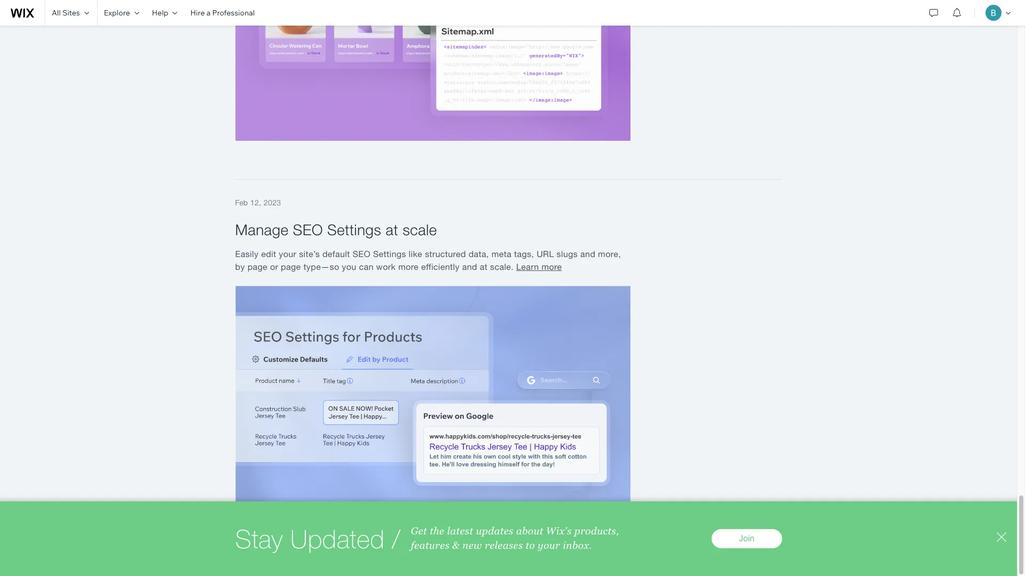 Task type: describe. For each thing, give the bounding box(es) containing it.
explore
[[104, 8, 130, 18]]

hire
[[190, 8, 205, 18]]

all
[[52, 8, 61, 18]]

professional
[[212, 8, 255, 18]]



Task type: vqa. For each thing, say whether or not it's contained in the screenshot.
Hire a Professional Link
yes



Task type: locate. For each thing, give the bounding box(es) containing it.
all sites
[[52, 8, 80, 18]]

help button
[[146, 0, 184, 26]]

sites
[[62, 8, 80, 18]]

hire a professional
[[190, 8, 255, 18]]

hire a professional link
[[184, 0, 261, 26]]

help
[[152, 8, 168, 18]]

a
[[206, 8, 211, 18]]



